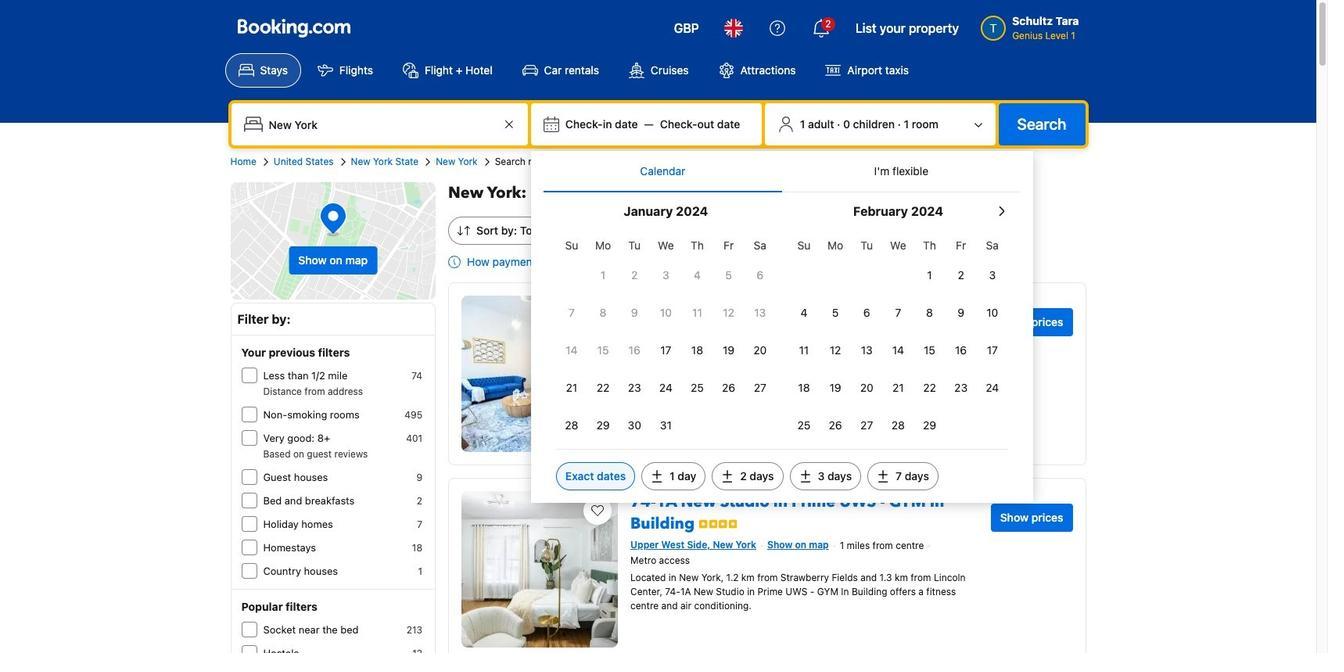 Task type: describe. For each thing, give the bounding box(es) containing it.
9 February 2024 checkbox
[[945, 296, 977, 330]]

2 grid from the left
[[788, 230, 1008, 443]]

booking.com image
[[237, 19, 350, 38]]

12 January 2024 checkbox
[[713, 296, 744, 330]]

27 January 2024 checkbox
[[744, 371, 776, 405]]

4 January 2024 checkbox
[[682, 258, 713, 293]]

23 February 2024 checkbox
[[945, 371, 977, 405]]

search results updated. new york: 1,211 properties found. element
[[448, 182, 1086, 204]]

18 February 2024 checkbox
[[788, 371, 820, 405]]

8 January 2024 checkbox
[[587, 296, 619, 330]]

19 January 2024 checkbox
[[713, 333, 744, 368]]

8 February 2024 checkbox
[[914, 296, 945, 330]]

5 February 2024 checkbox
[[820, 296, 851, 330]]

15 February 2024 checkbox
[[914, 333, 945, 368]]

5 January 2024 checkbox
[[713, 258, 744, 293]]

1 February 2024 checkbox
[[914, 258, 945, 293]]

9 January 2024 checkbox
[[619, 296, 650, 330]]

10 January 2024 checkbox
[[650, 296, 682, 330]]

your account menu schultz tara genius level 1 element
[[981, 7, 1085, 43]]

10 February 2024 checkbox
[[977, 296, 1008, 330]]

23 January 2024 checkbox
[[619, 371, 650, 405]]

14 February 2024 checkbox
[[883, 333, 914, 368]]

6 January 2024 checkbox
[[744, 258, 776, 293]]

3 January 2024 checkbox
[[650, 258, 682, 293]]

13 February 2024 checkbox
[[851, 333, 883, 368]]

25 January 2024 checkbox
[[682, 371, 713, 405]]

14 January 2024 checkbox
[[556, 333, 587, 368]]

29 January 2024 checkbox
[[587, 408, 619, 443]]

3 February 2024 checkbox
[[977, 258, 1008, 293]]

25 February 2024 checkbox
[[788, 408, 820, 443]]

13 January 2024 checkbox
[[744, 296, 776, 330]]

16 February 2024 checkbox
[[945, 333, 977, 368]]

17 January 2024 checkbox
[[650, 333, 682, 368]]

30 January 2024 checkbox
[[619, 408, 650, 443]]

6 February 2024 checkbox
[[851, 296, 883, 330]]



Task type: locate. For each thing, give the bounding box(es) containing it.
7 January 2024 checkbox
[[556, 296, 587, 330]]

24 February 2024 checkbox
[[977, 371, 1008, 405]]

26 January 2024 checkbox
[[713, 371, 744, 405]]

7 February 2024 checkbox
[[883, 296, 914, 330]]

19 February 2024 checkbox
[[820, 371, 851, 405]]

31 January 2024 checkbox
[[650, 408, 682, 443]]

2 February 2024 checkbox
[[945, 258, 977, 293]]

29 February 2024 checkbox
[[914, 408, 945, 443]]

e10-2 designer east village townhouse 1br w d image
[[462, 296, 618, 452]]

21 January 2024 checkbox
[[556, 371, 587, 405]]

15 January 2024 checkbox
[[587, 333, 619, 368]]

11 January 2024 checkbox
[[682, 296, 713, 330]]

28 February 2024 checkbox
[[883, 408, 914, 443]]

4 February 2024 checkbox
[[788, 296, 820, 330]]

24 January 2024 checkbox
[[650, 371, 682, 405]]

1 grid from the left
[[556, 230, 776, 443]]

17 February 2024 checkbox
[[977, 333, 1008, 368]]

11 February 2024 checkbox
[[788, 333, 820, 368]]

grid
[[556, 230, 776, 443], [788, 230, 1008, 443]]

74-1a new studio in prime uws - gym in building image
[[462, 491, 618, 648]]

0 horizontal spatial grid
[[556, 230, 776, 443]]

1 January 2024 checkbox
[[587, 258, 619, 293]]

16 January 2024 checkbox
[[619, 333, 650, 368]]

Where are you going? field
[[262, 110, 500, 138]]

20 January 2024 checkbox
[[744, 333, 776, 368]]

27 February 2024 checkbox
[[851, 408, 883, 443]]

28 January 2024 checkbox
[[556, 408, 587, 443]]

22 January 2024 checkbox
[[587, 371, 619, 405]]

21 February 2024 checkbox
[[883, 371, 914, 405]]

22 February 2024 checkbox
[[914, 371, 945, 405]]

1 horizontal spatial grid
[[788, 230, 1008, 443]]

18 January 2024 checkbox
[[682, 333, 713, 368]]

tab list
[[544, 151, 1021, 193]]

20 February 2024 checkbox
[[851, 371, 883, 405]]

26 February 2024 checkbox
[[820, 408, 851, 443]]

12 February 2024 checkbox
[[820, 333, 851, 368]]

2 January 2024 checkbox
[[619, 258, 650, 293]]



Task type: vqa. For each thing, say whether or not it's contained in the screenshot.
1 January 2024 checkbox
yes



